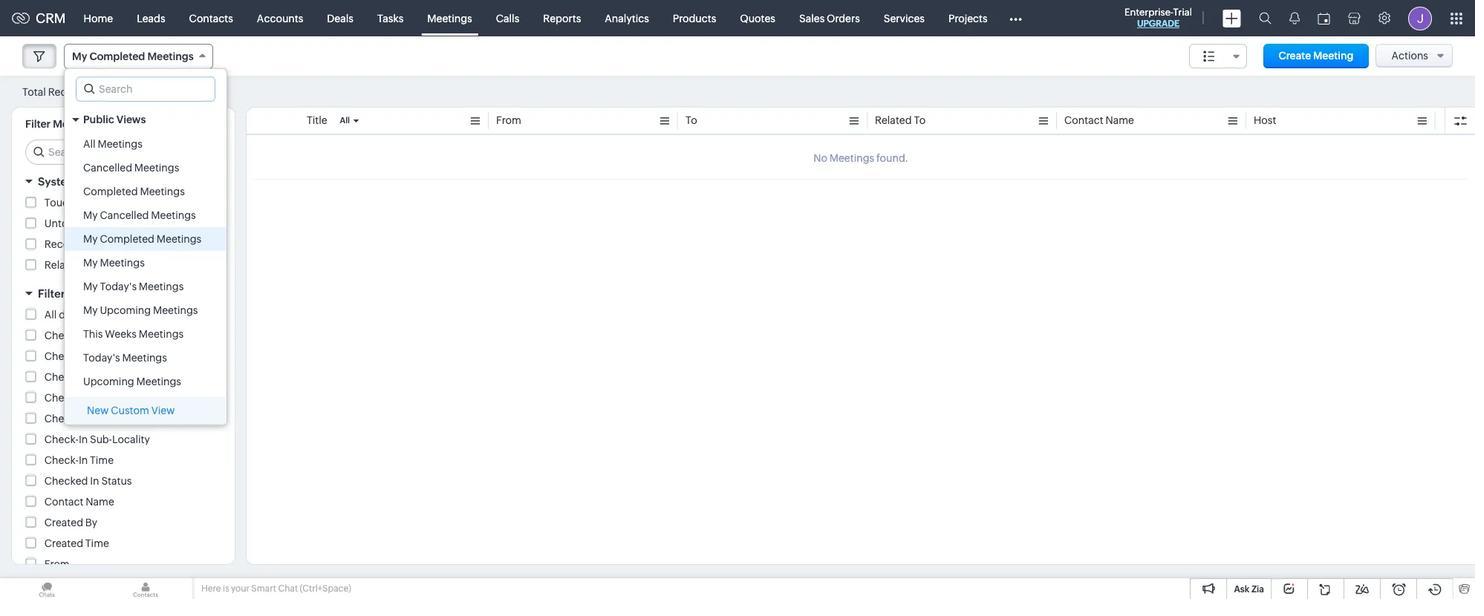 Task type: vqa. For each thing, say whether or not it's contained in the screenshot.
today's within option
yes



Task type: locate. For each thing, give the bounding box(es) containing it.
1 horizontal spatial action
[[125, 259, 157, 271]]

my cancelled meetings option
[[65, 204, 227, 227]]

home
[[84, 12, 113, 24]]

filter down total
[[25, 118, 51, 130]]

my for my meetings option
[[83, 257, 98, 269]]

analytics
[[605, 12, 649, 24]]

this
[[83, 328, 103, 340]]

1 vertical spatial today's
[[83, 352, 120, 364]]

to
[[686, 114, 698, 126], [914, 114, 926, 126]]

checked
[[44, 476, 88, 487]]

my inside my cancelled meetings 'option'
[[83, 210, 98, 221]]

0 vertical spatial filter
[[25, 118, 51, 130]]

my inside my upcoming meetings option
[[83, 305, 98, 317]]

services
[[884, 12, 925, 24]]

products link
[[661, 0, 728, 36]]

upcoming up 'country'
[[83, 376, 134, 388]]

2 created from the top
[[44, 538, 83, 550]]

orders
[[827, 12, 860, 24]]

host
[[1254, 114, 1277, 126]]

filter up the all day
[[38, 288, 65, 300]]

meetings down my meetings option
[[139, 281, 184, 293]]

1 vertical spatial created
[[44, 538, 83, 550]]

leads link
[[125, 0, 177, 36]]

0 vertical spatial related
[[875, 114, 912, 126]]

1 horizontal spatial to
[[914, 114, 926, 126]]

records for touched
[[89, 197, 129, 209]]

in for country
[[79, 392, 88, 404]]

in left sub-
[[79, 434, 88, 446]]

1 vertical spatial my completed meetings
[[83, 233, 202, 245]]

my down untouched records
[[83, 233, 98, 245]]

all for by
[[44, 309, 57, 321]]

search text field up the 'system defined filters' dropdown button
[[26, 140, 223, 164]]

Search text field
[[77, 77, 215, 101], [26, 140, 223, 164]]

contact name
[[1065, 114, 1135, 126], [44, 496, 114, 508]]

by up city at the bottom of the page
[[90, 351, 102, 363]]

0 horizontal spatial action
[[81, 239, 113, 250]]

upgrade
[[1137, 19, 1180, 29]]

today's meetings
[[83, 352, 167, 364]]

check- up checked
[[44, 455, 79, 467]]

meetings inside my meetings option
[[100, 257, 145, 269]]

my completed meetings inside option
[[83, 233, 202, 245]]

1 vertical spatial from
[[44, 559, 70, 571]]

check-in country
[[44, 392, 129, 404]]

0 vertical spatial action
[[81, 239, 113, 250]]

today's up city at the bottom of the page
[[83, 352, 120, 364]]

my completed meetings down my cancelled meetings at the left
[[83, 233, 202, 245]]

today's
[[100, 281, 137, 293], [83, 352, 120, 364]]

my down touched records
[[83, 210, 98, 221]]

locality
[[112, 434, 150, 446]]

1 horizontal spatial from
[[496, 114, 521, 126]]

meetings left calls link
[[427, 12, 472, 24]]

check-in city
[[44, 372, 109, 383]]

1 vertical spatial action
[[125, 259, 157, 271]]

2 vertical spatial completed
[[100, 233, 155, 245]]

1 horizontal spatial contact name
[[1065, 114, 1135, 126]]

(ctrl+space)
[[300, 584, 351, 594]]

home link
[[72, 0, 125, 36]]

1 horizontal spatial related
[[875, 114, 912, 126]]

upcoming up weeks
[[100, 305, 151, 317]]

meetings inside my completed meetings option
[[157, 233, 202, 245]]

1 vertical spatial upcoming
[[83, 376, 134, 388]]

check- up check-in time
[[44, 434, 79, 446]]

meetings down my today's meetings option
[[153, 305, 198, 317]]

address
[[90, 330, 129, 342]]

city
[[90, 372, 109, 383]]

tasks link
[[366, 0, 416, 36]]

in
[[79, 330, 88, 342], [79, 351, 88, 363], [79, 372, 88, 383], [79, 392, 88, 404], [79, 413, 88, 425], [79, 434, 88, 446], [79, 455, 88, 467], [90, 476, 99, 487]]

meetings down leads link
[[147, 51, 194, 62]]

create meeting
[[1279, 50, 1354, 62]]

signals element
[[1281, 0, 1309, 36]]

zia
[[1252, 585, 1265, 595]]

0 horizontal spatial contact name
[[44, 496, 114, 508]]

all for views
[[83, 138, 96, 150]]

meetings
[[427, 12, 472, 24], [147, 51, 194, 62], [53, 118, 99, 130], [98, 138, 143, 150], [134, 162, 179, 174], [140, 186, 185, 198], [151, 210, 196, 221], [157, 233, 202, 245], [100, 257, 145, 269], [139, 281, 184, 293], [153, 305, 198, 317], [139, 328, 184, 340], [122, 352, 167, 364], [136, 376, 181, 388]]

my inside my today's meetings option
[[83, 281, 98, 293]]

7 check- from the top
[[44, 455, 79, 467]]

check- for check-in country
[[44, 392, 79, 404]]

1 vertical spatial all
[[83, 138, 96, 150]]

1 vertical spatial contact name
[[44, 496, 114, 508]]

created
[[44, 517, 83, 529], [44, 538, 83, 550]]

public views button
[[65, 107, 227, 132]]

here is your smart chat (ctrl+space)
[[201, 584, 351, 594]]

today's down my meetings
[[100, 281, 137, 293]]

in for time
[[79, 455, 88, 467]]

cancelled inside option
[[83, 162, 132, 174]]

1 vertical spatial related
[[44, 259, 81, 271]]

meetings up filters
[[134, 162, 179, 174]]

meetings down cancelled meetings option
[[140, 186, 185, 198]]

public views region
[[65, 132, 227, 394]]

time down sub-
[[90, 455, 114, 467]]

2 vertical spatial all
[[44, 309, 57, 321]]

0 horizontal spatial all
[[44, 309, 57, 321]]

records down completed meetings
[[101, 218, 141, 230]]

analytics link
[[593, 0, 661, 36]]

here
[[201, 584, 221, 594]]

1 vertical spatial contact
[[44, 496, 84, 508]]

my down related records action
[[83, 281, 98, 293]]

meetings down my upcoming meetings option
[[139, 328, 184, 340]]

1 vertical spatial filter
[[38, 288, 65, 300]]

1 horizontal spatial name
[[1106, 114, 1135, 126]]

cancelled down completed meetings
[[100, 210, 149, 221]]

in up check-in by
[[79, 330, 88, 342]]

quotes link
[[728, 0, 788, 36]]

1 to from the left
[[686, 114, 698, 126]]

meetings inside my cancelled meetings 'option'
[[151, 210, 196, 221]]

action up my today's meetings option
[[125, 259, 157, 271]]

create
[[1279, 50, 1312, 62]]

cancelled meetings option
[[65, 156, 227, 180]]

actions
[[1392, 50, 1429, 62]]

2 check- from the top
[[44, 351, 79, 363]]

name
[[1106, 114, 1135, 126], [86, 496, 114, 508]]

my down fields in the left of the page
[[83, 305, 98, 317]]

enterprise-
[[1125, 7, 1174, 18]]

check- down the all day
[[44, 330, 79, 342]]

0 vertical spatial from
[[496, 114, 521, 126]]

created by
[[44, 517, 97, 529]]

created for created time
[[44, 538, 83, 550]]

5 check- from the top
[[44, 413, 79, 425]]

all right title
[[340, 116, 350, 125]]

related for related records action
[[44, 259, 81, 271]]

2 horizontal spatial all
[[340, 116, 350, 125]]

action up related records action
[[81, 239, 113, 250]]

time
[[90, 455, 114, 467], [85, 538, 109, 550]]

created up created time
[[44, 517, 83, 529]]

search text field up public views dropdown button
[[77, 77, 215, 101]]

0 horizontal spatial contact
[[44, 496, 84, 508]]

meetings up my today's meetings
[[100, 257, 145, 269]]

Other Modules field
[[1000, 6, 1032, 30]]

in up new
[[79, 392, 88, 404]]

related
[[875, 114, 912, 126], [44, 259, 81, 271]]

filter inside dropdown button
[[38, 288, 65, 300]]

my today's meetings option
[[65, 275, 227, 299]]

upcoming inside option
[[100, 305, 151, 317]]

country
[[90, 392, 129, 404]]

1 check- from the top
[[44, 330, 79, 342]]

profile element
[[1400, 0, 1441, 36]]

check- for check-in sub-locality
[[44, 434, 79, 446]]

my for my completed meetings option
[[83, 233, 98, 245]]

0 vertical spatial all
[[340, 116, 350, 125]]

6 check- from the top
[[44, 434, 79, 446]]

all left day
[[44, 309, 57, 321]]

0 vertical spatial upcoming
[[100, 305, 151, 317]]

in down check-in address
[[79, 351, 88, 363]]

touched
[[44, 197, 87, 209]]

meetings inside completed meetings option
[[140, 186, 185, 198]]

by up day
[[68, 288, 81, 300]]

products
[[673, 12, 716, 24]]

records down the defined
[[89, 197, 129, 209]]

1 horizontal spatial all
[[83, 138, 96, 150]]

records up fields in the left of the page
[[83, 259, 123, 271]]

0 vertical spatial created
[[44, 517, 83, 529]]

meetings link
[[416, 0, 484, 36]]

2 vertical spatial by
[[85, 517, 97, 529]]

my inside my meetings option
[[83, 257, 98, 269]]

my upcoming meetings
[[83, 305, 198, 317]]

meetings up view
[[136, 376, 181, 388]]

filter
[[25, 118, 51, 130], [38, 288, 65, 300]]

1 vertical spatial completed
[[83, 186, 138, 198]]

my completed meetings down "leads"
[[72, 51, 194, 62]]

meetings down completed meetings option
[[151, 210, 196, 221]]

action
[[81, 239, 113, 250], [125, 259, 157, 271]]

check- up check-in city
[[44, 351, 79, 363]]

cancelled
[[83, 162, 132, 174], [100, 210, 149, 221]]

related to
[[875, 114, 926, 126]]

by up created time
[[85, 517, 97, 529]]

my completed meetings
[[72, 51, 194, 62], [83, 233, 202, 245]]

1 vertical spatial cancelled
[[100, 210, 149, 221]]

cancelled up the defined
[[83, 162, 132, 174]]

1 horizontal spatial contact
[[1065, 114, 1104, 126]]

0 vertical spatial my completed meetings
[[72, 51, 194, 62]]

0 horizontal spatial related
[[44, 259, 81, 271]]

check-in by
[[44, 351, 102, 363]]

meetings down 'by'
[[98, 138, 143, 150]]

in for status
[[90, 476, 99, 487]]

check- down check-in country
[[44, 413, 79, 425]]

0 vertical spatial by
[[68, 288, 81, 300]]

check- down check-in by
[[44, 372, 79, 383]]

meetings left 'by'
[[53, 118, 99, 130]]

my inside my completed meetings field
[[72, 51, 87, 62]]

my inside my completed meetings option
[[83, 233, 98, 245]]

in left city at the bottom of the page
[[79, 372, 88, 383]]

1 vertical spatial by
[[90, 351, 102, 363]]

chat
[[278, 584, 298, 594]]

services link
[[872, 0, 937, 36]]

upcoming
[[100, 305, 151, 317], [83, 376, 134, 388]]

accounts
[[257, 12, 303, 24]]

check-
[[44, 330, 79, 342], [44, 351, 79, 363], [44, 372, 79, 383], [44, 392, 79, 404], [44, 413, 79, 425], [44, 434, 79, 446], [44, 455, 79, 467]]

my upcoming meetings option
[[65, 299, 227, 322]]

created down created by
[[44, 538, 83, 550]]

in left state
[[79, 413, 88, 425]]

search image
[[1259, 12, 1272, 25]]

all inside public views region
[[83, 138, 96, 150]]

from
[[496, 114, 521, 126], [44, 559, 70, 571]]

1 vertical spatial name
[[86, 496, 114, 508]]

2 to from the left
[[914, 114, 926, 126]]

1 created from the top
[[44, 517, 83, 529]]

check- for check-in time
[[44, 455, 79, 467]]

your
[[231, 584, 250, 594]]

3 check- from the top
[[44, 372, 79, 383]]

meetings up my meetings option
[[157, 233, 202, 245]]

in up checked in status
[[79, 455, 88, 467]]

records for related
[[83, 259, 123, 271]]

0 vertical spatial cancelled
[[83, 162, 132, 174]]

0 vertical spatial completed
[[89, 51, 145, 62]]

my meetings
[[83, 257, 145, 269]]

contact
[[1065, 114, 1104, 126], [44, 496, 84, 508]]

by inside dropdown button
[[68, 288, 81, 300]]

my meetings option
[[65, 251, 227, 275]]

0 vertical spatial today's
[[100, 281, 137, 293]]

check- down check-in city
[[44, 392, 79, 404]]

completed
[[89, 51, 145, 62], [83, 186, 138, 198], [100, 233, 155, 245]]

time down created by
[[85, 538, 109, 550]]

in left the status
[[90, 476, 99, 487]]

4 check- from the top
[[44, 392, 79, 404]]

my up total records 0
[[72, 51, 87, 62]]

None field
[[1189, 44, 1247, 68]]

0 horizontal spatial to
[[686, 114, 698, 126]]

records left 0
[[48, 86, 88, 98]]

accounts link
[[245, 0, 315, 36]]

my down record action
[[83, 257, 98, 269]]

check-in state
[[44, 413, 115, 425]]

all down public
[[83, 138, 96, 150]]



Task type: describe. For each thing, give the bounding box(es) containing it.
by for filter
[[68, 288, 81, 300]]

meetings up upcoming meetings option
[[122, 352, 167, 364]]

title
[[307, 114, 327, 126]]

new custom view
[[87, 405, 175, 417]]

1 vertical spatial search text field
[[26, 140, 223, 164]]

contacts
[[189, 12, 233, 24]]

trial
[[1174, 7, 1193, 18]]

cancelled inside 'option'
[[100, 210, 149, 221]]

sub-
[[90, 434, 112, 446]]

created time
[[44, 538, 109, 550]]

ask zia
[[1234, 585, 1265, 595]]

meeting
[[1314, 50, 1354, 62]]

view
[[151, 405, 175, 417]]

filter meetings by
[[25, 118, 114, 130]]

in for address
[[79, 330, 88, 342]]

My Completed Meetings field
[[64, 44, 213, 69]]

today's inside option
[[100, 281, 137, 293]]

is
[[223, 584, 229, 594]]

record action
[[44, 239, 113, 250]]

touched records
[[44, 197, 129, 209]]

0 vertical spatial time
[[90, 455, 114, 467]]

check- for check-in by
[[44, 351, 79, 363]]

deals link
[[315, 0, 366, 36]]

search element
[[1250, 0, 1281, 36]]

sales
[[799, 12, 825, 24]]

my cancelled meetings
[[83, 210, 196, 221]]

system defined filters button
[[12, 169, 235, 195]]

completed inside field
[[89, 51, 145, 62]]

system
[[38, 175, 77, 188]]

calls
[[496, 12, 520, 24]]

check- for check-in city
[[44, 372, 79, 383]]

0 vertical spatial search text field
[[77, 77, 215, 101]]

my today's meetings
[[83, 281, 184, 293]]

tasks
[[377, 12, 404, 24]]

smart
[[251, 584, 276, 594]]

0 horizontal spatial name
[[86, 496, 114, 508]]

meetings inside cancelled meetings option
[[134, 162, 179, 174]]

0 vertical spatial name
[[1106, 114, 1135, 126]]

check-in address
[[44, 330, 129, 342]]

day
[[59, 309, 76, 321]]

leads
[[137, 12, 165, 24]]

completed meetings option
[[65, 180, 227, 204]]

filter for filter meetings by
[[25, 118, 51, 130]]

in for state
[[79, 413, 88, 425]]

related records action
[[44, 259, 157, 271]]

completed meetings
[[83, 186, 185, 198]]

1 vertical spatial time
[[85, 538, 109, 550]]

crm
[[36, 10, 66, 26]]

by
[[101, 118, 114, 130]]

this weeks meetings
[[83, 328, 184, 340]]

projects
[[949, 12, 988, 24]]

weeks
[[105, 328, 137, 340]]

check- for check-in address
[[44, 330, 79, 342]]

upcoming meetings option
[[65, 370, 227, 394]]

create meeting button
[[1264, 44, 1369, 68]]

new custom view link
[[65, 398, 227, 425]]

meetings inside my upcoming meetings option
[[153, 305, 198, 317]]

defined
[[80, 175, 122, 188]]

ask
[[1234, 585, 1250, 595]]

state
[[90, 413, 115, 425]]

meetings inside meetings link
[[427, 12, 472, 24]]

check- for check-in state
[[44, 413, 79, 425]]

untouched records
[[44, 218, 141, 230]]

checked in status
[[44, 476, 132, 487]]

in for city
[[79, 372, 88, 383]]

system defined filters
[[38, 175, 157, 188]]

total
[[22, 86, 46, 98]]

check-in sub-locality
[[44, 434, 150, 446]]

fields
[[83, 288, 115, 300]]

calls link
[[484, 0, 531, 36]]

filter for filter by fields
[[38, 288, 65, 300]]

records for total
[[48, 86, 88, 98]]

public
[[83, 114, 114, 126]]

meetings inside my completed meetings field
[[147, 51, 194, 62]]

record
[[44, 239, 79, 250]]

reports link
[[531, 0, 593, 36]]

size image
[[1203, 50, 1215, 63]]

created for created by
[[44, 517, 83, 529]]

completed inside option
[[83, 186, 138, 198]]

related for related to
[[875, 114, 912, 126]]

signals image
[[1290, 12, 1300, 25]]

create menu element
[[1214, 0, 1250, 36]]

status
[[101, 476, 132, 487]]

meetings inside my today's meetings option
[[139, 281, 184, 293]]

sales orders
[[799, 12, 860, 24]]

untouched
[[44, 218, 99, 230]]

views
[[117, 114, 146, 126]]

0 vertical spatial contact name
[[1065, 114, 1135, 126]]

reports
[[543, 12, 581, 24]]

projects link
[[937, 0, 1000, 36]]

new
[[87, 405, 109, 417]]

my for my upcoming meetings option
[[83, 305, 98, 317]]

upcoming inside option
[[83, 376, 134, 388]]

my for my cancelled meetings 'option'
[[83, 210, 98, 221]]

filter by fields
[[38, 288, 115, 300]]

calendar image
[[1318, 12, 1331, 24]]

my for my today's meetings option
[[83, 281, 98, 293]]

profile image
[[1409, 6, 1433, 30]]

total records 0
[[22, 86, 97, 98]]

chats image
[[0, 579, 94, 600]]

0 vertical spatial contact
[[1065, 114, 1104, 126]]

by for created
[[85, 517, 97, 529]]

cancelled meetings
[[83, 162, 179, 174]]

all meetings
[[83, 138, 143, 150]]

all day
[[44, 309, 76, 321]]

contacts image
[[99, 579, 192, 600]]

create menu image
[[1223, 9, 1242, 27]]

quotes
[[740, 12, 776, 24]]

0
[[90, 87, 97, 98]]

my completed meetings inside field
[[72, 51, 194, 62]]

my completed meetings option
[[65, 227, 227, 251]]

records for untouched
[[101, 218, 141, 230]]

in for sub-
[[79, 434, 88, 446]]

upcoming meetings
[[83, 376, 181, 388]]

0 horizontal spatial from
[[44, 559, 70, 571]]

crm link
[[12, 10, 66, 26]]

meetings inside upcoming meetings option
[[136, 376, 181, 388]]

public views
[[83, 114, 146, 126]]

in for by
[[79, 351, 88, 363]]

contacts link
[[177, 0, 245, 36]]

check-in time
[[44, 455, 114, 467]]

completed inside option
[[100, 233, 155, 245]]

custom
[[111, 405, 149, 417]]

enterprise-trial upgrade
[[1125, 7, 1193, 29]]



